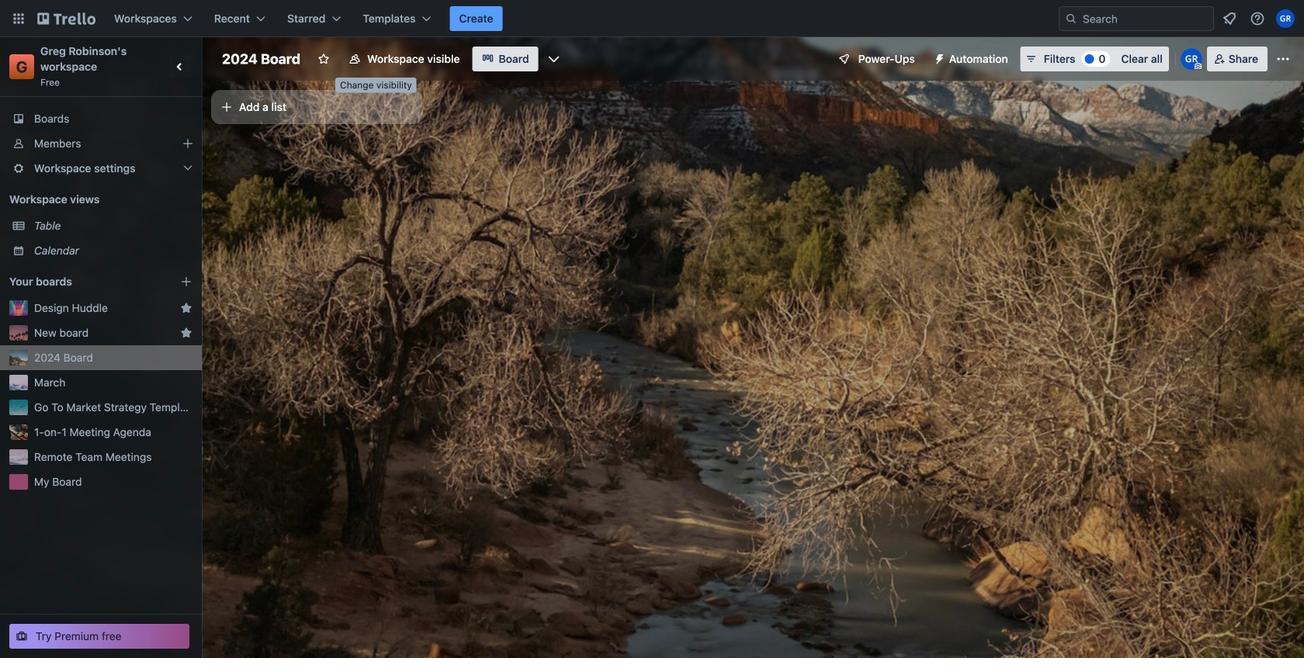 Task type: vqa. For each thing, say whether or not it's contained in the screenshot.
the Enter list title… "text field"
no



Task type: describe. For each thing, give the bounding box(es) containing it.
customize views image
[[546, 51, 562, 67]]

add board image
[[180, 276, 193, 288]]

this member is an admin of this board. image
[[1195, 63, 1201, 70]]

back to home image
[[37, 6, 95, 31]]

sm image
[[927, 47, 949, 68]]

greg robinson (gregrobinson96) image
[[1181, 48, 1202, 70]]

primary element
[[0, 0, 1304, 37]]

your boards with 8 items element
[[9, 272, 157, 291]]

star or unstar board image
[[318, 53, 330, 65]]

Search field
[[1077, 8, 1213, 29]]



Task type: locate. For each thing, give the bounding box(es) containing it.
tooltip
[[335, 78, 417, 93]]

1 starred icon image from the top
[[180, 302, 193, 314]]

search image
[[1065, 12, 1077, 25]]

2 starred icon image from the top
[[180, 327, 193, 339]]

Board name text field
[[214, 47, 308, 71]]

open information menu image
[[1250, 11, 1265, 26]]

starred icon image
[[180, 302, 193, 314], [180, 327, 193, 339]]

0 notifications image
[[1220, 9, 1239, 28]]

greg robinson (gregrobinson96) image
[[1276, 9, 1295, 28]]

show menu image
[[1275, 51, 1291, 67]]

0 vertical spatial starred icon image
[[180, 302, 193, 314]]

1 vertical spatial starred icon image
[[180, 327, 193, 339]]

workspace navigation collapse icon image
[[169, 56, 191, 78]]



